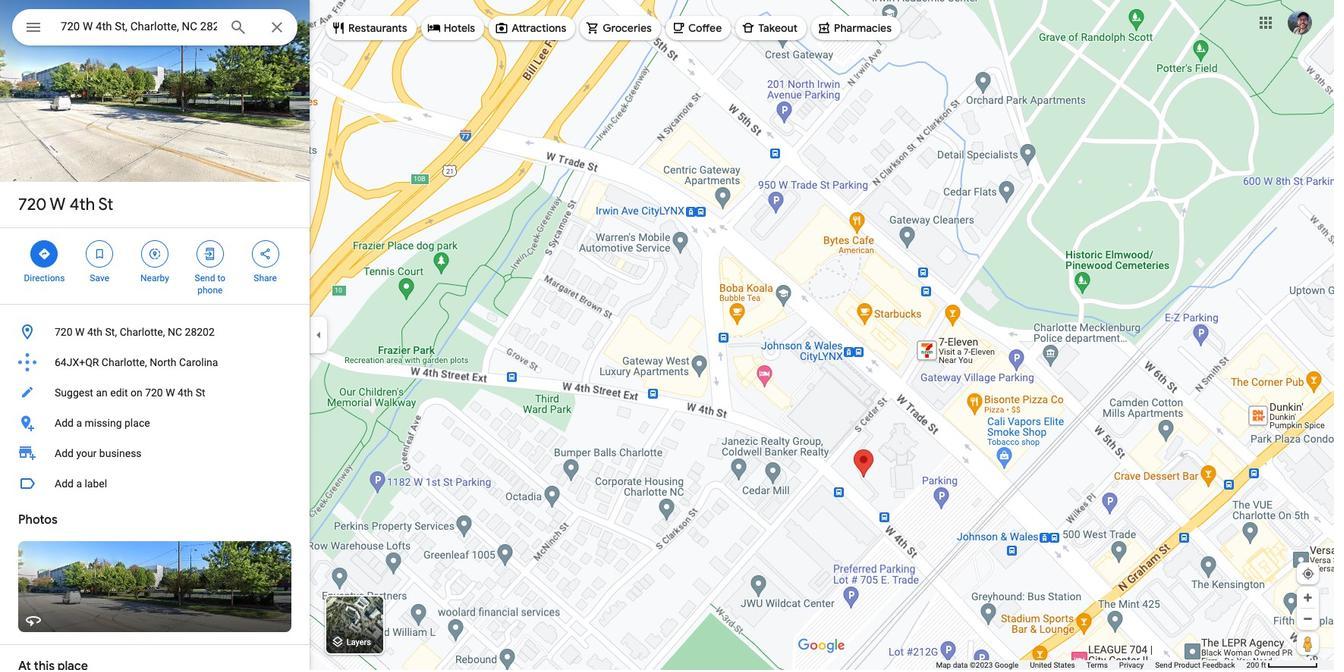 Task type: describe. For each thing, give the bounding box(es) containing it.
phone
[[197, 285, 223, 296]]

map data ©2023 google
[[936, 662, 1019, 670]]

show street view coverage image
[[1297, 633, 1319, 656]]

200 ft
[[1246, 662, 1266, 670]]

restaurants
[[348, 21, 407, 35]]

product
[[1174, 662, 1201, 670]]

2 vertical spatial 720
[[145, 387, 163, 399]]

200
[[1246, 662, 1259, 670]]

data
[[953, 662, 968, 670]]

united states
[[1030, 662, 1075, 670]]

takeout button
[[735, 10, 807, 46]]

add a missing place
[[55, 417, 150, 430]]

 button
[[12, 9, 55, 49]]

suggest an edit on 720 w 4th st
[[55, 387, 205, 399]]

add a label
[[55, 478, 107, 490]]


[[148, 246, 162, 263]]

720 w 4th st, charlotte, nc 28202 button
[[0, 317, 310, 348]]

actions for 720 w 4th st region
[[0, 228, 310, 304]]

groceries
[[603, 21, 652, 35]]

send for send to phone
[[195, 273, 215, 284]]

add a label button
[[0, 469, 310, 499]]

720 w 4th st
[[18, 194, 113, 216]]

add your business
[[55, 448, 142, 460]]

4th for st,
[[87, 326, 103, 338]]

add a missing place button
[[0, 408, 310, 439]]

states
[[1054, 662, 1075, 670]]

none field inside 720 w 4th st, charlotte, nc 28202 'field'
[[61, 17, 217, 36]]

united states button
[[1030, 661, 1075, 671]]

200 ft button
[[1246, 662, 1318, 670]]

720 w 4th st, charlotte, nc 28202
[[55, 326, 215, 338]]

a for label
[[76, 478, 82, 490]]

pharmacies button
[[811, 10, 901, 46]]

terms
[[1087, 662, 1108, 670]]

64jx+qr charlotte, north carolina button
[[0, 348, 310, 378]]

hotels
[[444, 21, 475, 35]]

ft
[[1261, 662, 1266, 670]]

©2023
[[970, 662, 993, 670]]

show your location image
[[1301, 568, 1315, 581]]

save
[[90, 273, 109, 284]]

720 for 720 w 4th st
[[18, 194, 47, 216]]


[[37, 246, 51, 263]]

collapse side panel image
[[310, 327, 327, 344]]

2 vertical spatial w
[[166, 387, 175, 399]]

label
[[85, 478, 107, 490]]

suggest an edit on 720 w 4th st button
[[0, 378, 310, 408]]

photos
[[18, 513, 57, 528]]

carolina
[[179, 357, 218, 369]]

united
[[1030, 662, 1052, 670]]

restaurants button
[[326, 10, 416, 46]]

layers
[[347, 638, 371, 648]]

privacy button
[[1119, 661, 1144, 671]]

on
[[130, 387, 142, 399]]

st,
[[105, 326, 117, 338]]

edit
[[110, 387, 128, 399]]



Task type: locate. For each thing, give the bounding box(es) containing it.
w for 720 w 4th st, charlotte, nc 28202
[[75, 326, 85, 338]]

2 a from the top
[[76, 478, 82, 490]]

business
[[99, 448, 142, 460]]

4th down carolina
[[178, 387, 193, 399]]

a for missing
[[76, 417, 82, 430]]

add left your at the left bottom of the page
[[55, 448, 74, 460]]

an
[[96, 387, 108, 399]]

attractions button
[[489, 10, 575, 46]]

send product feedback button
[[1155, 661, 1235, 671]]

4th left st,
[[87, 326, 103, 338]]

send for send product feedback
[[1155, 662, 1172, 670]]

1 horizontal spatial st
[[196, 387, 205, 399]]

footer
[[936, 661, 1246, 671]]

4th
[[69, 194, 95, 216], [87, 326, 103, 338], [178, 387, 193, 399]]

720 up the 
[[18, 194, 47, 216]]

w up the 
[[50, 194, 66, 216]]


[[203, 246, 217, 263]]

st down carolina
[[196, 387, 205, 399]]


[[24, 17, 42, 38]]

nearby
[[140, 273, 169, 284]]

1 vertical spatial w
[[75, 326, 85, 338]]

w down "north" in the bottom of the page
[[166, 387, 175, 399]]

3 add from the top
[[55, 478, 74, 490]]

send
[[195, 273, 215, 284], [1155, 662, 1172, 670]]

a inside 'button'
[[76, 417, 82, 430]]

0 vertical spatial 4th
[[69, 194, 95, 216]]

charlotte, up 64jx+qr charlotte, north carolina
[[120, 326, 165, 338]]

720 up the 64jx+qr
[[55, 326, 73, 338]]

2 horizontal spatial w
[[166, 387, 175, 399]]

1 horizontal spatial 720
[[55, 326, 73, 338]]

add for add a label
[[55, 478, 74, 490]]

suggest
[[55, 387, 93, 399]]

w up the 64jx+qr
[[75, 326, 85, 338]]

1 horizontal spatial send
[[1155, 662, 1172, 670]]

0 vertical spatial w
[[50, 194, 66, 216]]


[[93, 246, 106, 263]]

0 horizontal spatial st
[[98, 194, 113, 216]]

720 for 720 w 4th st, charlotte, nc 28202
[[55, 326, 73, 338]]

64jx+qr
[[55, 357, 99, 369]]

1 vertical spatial 4th
[[87, 326, 103, 338]]

to
[[217, 273, 225, 284]]

28202
[[185, 326, 215, 338]]

add inside "button"
[[55, 478, 74, 490]]


[[258, 246, 272, 263]]

coffee button
[[665, 10, 731, 46]]

1 a from the top
[[76, 417, 82, 430]]

0 horizontal spatial w
[[50, 194, 66, 216]]

720
[[18, 194, 47, 216], [55, 326, 73, 338], [145, 387, 163, 399]]

1 vertical spatial 720
[[55, 326, 73, 338]]

0 horizontal spatial 720
[[18, 194, 47, 216]]

add left label on the bottom left of the page
[[55, 478, 74, 490]]

feedback
[[1202, 662, 1235, 670]]

st
[[98, 194, 113, 216], [196, 387, 205, 399]]

1 vertical spatial st
[[196, 387, 205, 399]]

place
[[124, 417, 150, 430]]

send inside send to phone
[[195, 273, 215, 284]]

send up phone
[[195, 273, 215, 284]]

terms button
[[1087, 661, 1108, 671]]

1 add from the top
[[55, 417, 74, 430]]

a left missing
[[76, 417, 82, 430]]

4th for st
[[69, 194, 95, 216]]

a
[[76, 417, 82, 430], [76, 478, 82, 490]]

attractions
[[512, 21, 566, 35]]

add your business link
[[0, 439, 310, 469]]

2 vertical spatial 4th
[[178, 387, 193, 399]]

send inside send product feedback button
[[1155, 662, 1172, 670]]

google account: cj baylor  
(christian.baylor@adept.ai) image
[[1288, 10, 1312, 35]]

1 vertical spatial a
[[76, 478, 82, 490]]

1 vertical spatial add
[[55, 448, 74, 460]]

0 vertical spatial st
[[98, 194, 113, 216]]

0 vertical spatial a
[[76, 417, 82, 430]]

st inside button
[[196, 387, 205, 399]]

720 w 4th st main content
[[0, 0, 310, 671]]

0 vertical spatial add
[[55, 417, 74, 430]]

add for add your business
[[55, 448, 74, 460]]

720 W 4th St, Charlotte, NC 28202 field
[[12, 9, 297, 46]]

1 vertical spatial send
[[1155, 662, 1172, 670]]

send product feedback
[[1155, 662, 1235, 670]]

footer containing map data ©2023 google
[[936, 661, 1246, 671]]

w for 720 w 4th st
[[50, 194, 66, 216]]

north
[[150, 357, 176, 369]]

send to phone
[[195, 273, 225, 296]]

charlotte,
[[120, 326, 165, 338], [102, 357, 147, 369]]

0 horizontal spatial send
[[195, 273, 215, 284]]

charlotte, up edit
[[102, 357, 147, 369]]

coffee
[[688, 21, 722, 35]]

add down "suggest"
[[55, 417, 74, 430]]

nc
[[168, 326, 182, 338]]

2 vertical spatial add
[[55, 478, 74, 490]]

1 vertical spatial charlotte,
[[102, 357, 147, 369]]

4th up 
[[69, 194, 95, 216]]

add for add a missing place
[[55, 417, 74, 430]]

send left product
[[1155, 662, 1172, 670]]

your
[[76, 448, 97, 460]]

missing
[[85, 417, 122, 430]]

a left label on the bottom left of the page
[[76, 478, 82, 490]]

zoom in image
[[1302, 593, 1314, 604]]

1 horizontal spatial w
[[75, 326, 85, 338]]

add inside 'button'
[[55, 417, 74, 430]]

hotels button
[[421, 10, 484, 46]]

None field
[[61, 17, 217, 36]]

share
[[254, 273, 277, 284]]

directions
[[24, 273, 65, 284]]

privacy
[[1119, 662, 1144, 670]]

zoom out image
[[1302, 614, 1314, 625]]

64jx+qr charlotte, north carolina
[[55, 357, 218, 369]]

2 add from the top
[[55, 448, 74, 460]]

 search field
[[12, 9, 297, 49]]

st up 
[[98, 194, 113, 216]]

720 right 'on'
[[145, 387, 163, 399]]

w
[[50, 194, 66, 216], [75, 326, 85, 338], [166, 387, 175, 399]]

takeout
[[758, 21, 798, 35]]

groceries button
[[580, 10, 661, 46]]

google maps element
[[0, 0, 1334, 671]]

2 horizontal spatial 720
[[145, 387, 163, 399]]

add
[[55, 417, 74, 430], [55, 448, 74, 460], [55, 478, 74, 490]]

map
[[936, 662, 951, 670]]

0 vertical spatial send
[[195, 273, 215, 284]]

0 vertical spatial charlotte,
[[120, 326, 165, 338]]

google
[[995, 662, 1019, 670]]

0 vertical spatial 720
[[18, 194, 47, 216]]

a inside "button"
[[76, 478, 82, 490]]

footer inside the google maps element
[[936, 661, 1246, 671]]

pharmacies
[[834, 21, 892, 35]]



Task type: vqa. For each thing, say whether or not it's contained in the screenshot.


